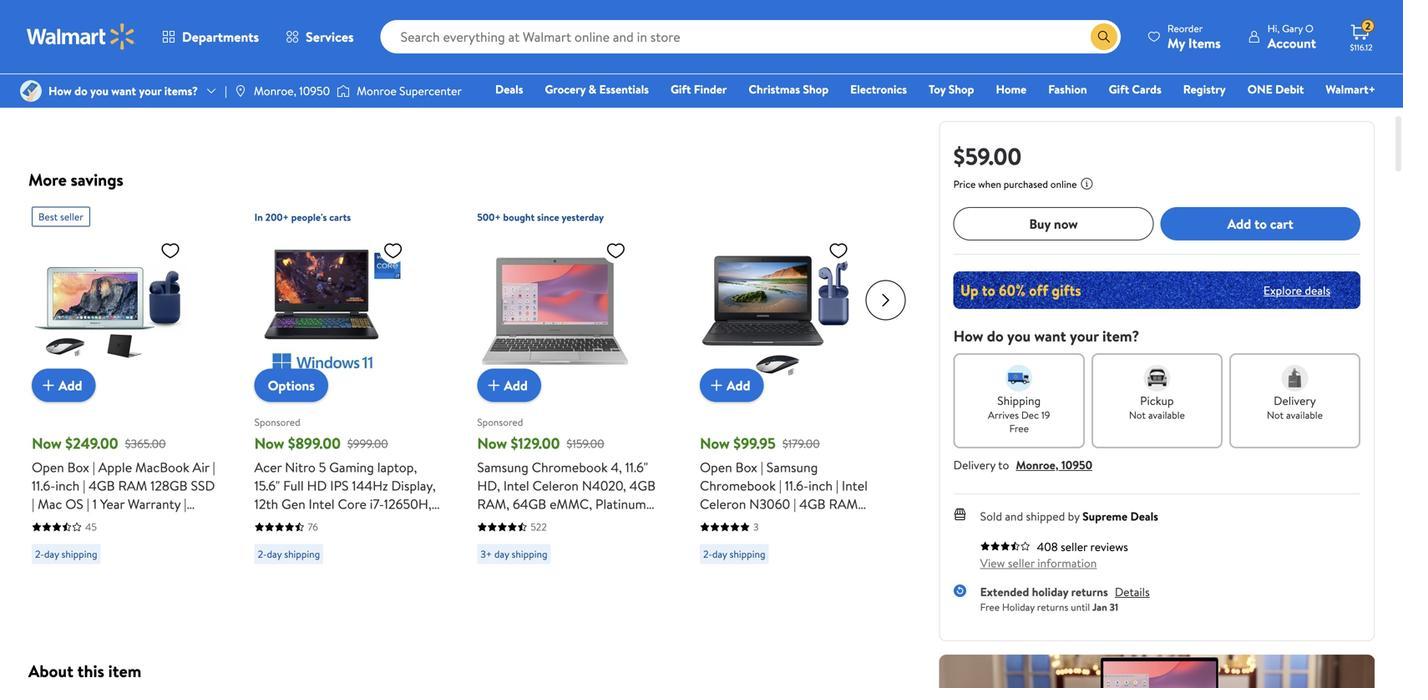 Task type: describe. For each thing, give the bounding box(es) containing it.
200+
[[265, 210, 289, 224]]

christmas shop link
[[741, 80, 836, 98]]

4050
[[382, 513, 414, 532]]

os inside now $99.95 $179.00 open box | samsung chromebook | 11.6-inch | intel celeron n3060 | 4gb ram 16gb ssd | newest os | bundle: wireless mouse, bluetooth/wireless airbuds by certified 2 day express
[[813, 513, 832, 532]]

3+ day shipping for 60
[[481, 68, 548, 82]]

$59.00
[[954, 140, 1022, 172]]

11.6- inside now $249.00 $365.00 open box | apple macbook air | 11.6-inch | 4gb ram 128gb ssd | mac os | 1 year warranty | bundle: wireless mouse, black case, bluetooth/wireless airbuds by certified 2 day express
[[32, 477, 55, 495]]

inch inside now $99.95 $179.00 open box | samsung chromebook | 11.6-inch | intel celeron n3060 | 4gb ram 16gb ssd | newest os | bundle: wireless mouse, bluetooth/wireless airbuds by certified 2 day express
[[809, 477, 833, 495]]

sponsored for $899.00
[[254, 415, 300, 429]]

shipping down 522
[[512, 547, 548, 561]]

 image for how do you want your items?
[[20, 80, 42, 102]]

522
[[531, 520, 547, 534]]

shipping down n3060
[[730, 547, 766, 561]]

ssd inside now $249.00 $365.00 open box | apple macbook air | 11.6-inch | 4gb ram 128gb ssd | mac os | 1 year warranty | bundle: wireless mouse, black case, bluetooth/wireless airbuds by certified 2 day express
[[191, 477, 215, 495]]

do for how do you want your item?
[[987, 326, 1004, 347]]

2 inside now $249.00 $365.00 open box | apple macbook air | 11.6-inch | 4gb ram 128gb ssd | mac os | 1 year warranty | bundle: wireless mouse, black case, bluetooth/wireless airbuds by certified 2 day express
[[152, 550, 159, 568]]

seller for 408
[[1061, 539, 1088, 555]]

you for how do you want your item?
[[1007, 326, 1031, 347]]

seller for best
[[60, 210, 83, 224]]

one debit
[[1248, 81, 1304, 97]]

express inside now $249.00 $365.00 open box | apple macbook air | 11.6-inch | 4gb ram 128gb ssd | mac os | 1 year warranty | bundle: wireless mouse, black case, bluetooth/wireless airbuds by certified 2 day express
[[32, 568, 76, 587]]

samsung inside now $99.95 $179.00 open box | samsung chromebook | 11.6-inch | intel celeron n3060 | 4gb ram 16gb ssd | newest os | bundle: wireless mouse, bluetooth/wireless airbuds by certified 2 day express
[[767, 458, 818, 477]]

15.6"
[[254, 477, 280, 495]]

os inside now $249.00 $365.00 open box | apple macbook air | 11.6-inch | 4gb ram 128gb ssd | mac os | 1 year warranty | bundle: wireless mouse, black case, bluetooth/wireless airbuds by certified 2 day express
[[65, 495, 83, 513]]

in 200+ people's carts
[[254, 210, 351, 224]]

3+ down titan, at the bottom of page
[[481, 547, 492, 561]]

144hz
[[352, 477, 388, 495]]

jan
[[1093, 600, 1107, 614]]

hi, gary o account
[[1268, 21, 1316, 52]]

free for shipping
[[1010, 421, 1029, 436]]

essentials
[[599, 81, 649, 97]]

christmas shop
[[749, 81, 829, 97]]

your for items?
[[139, 83, 162, 99]]

options
[[268, 376, 315, 395]]

not for pickup
[[1129, 408, 1146, 422]]

408
[[1037, 539, 1058, 555]]

mouse, inside now $99.95 $179.00 open box | samsung chromebook | 11.6-inch | intel celeron n3060 | 4gb ram 16gb ssd | newest os | bundle: wireless mouse, bluetooth/wireless airbuds by certified 2 day express
[[751, 532, 793, 550]]

when
[[978, 177, 1001, 191]]

n3060
[[749, 495, 790, 513]]

nitro
[[285, 458, 316, 477]]

3 2-day shipping from the left
[[703, 547, 766, 561]]

how do you want your items?
[[48, 83, 198, 99]]

by inside now $249.00 $365.00 open box | apple macbook air | 11.6-inch | 4gb ram 128gb ssd | mac os | 1 year warranty | bundle: wireless mouse, black case, bluetooth/wireless airbuds by certified 2 day express
[[79, 550, 94, 568]]

ddr5,
[[364, 532, 403, 550]]

not for delivery
[[1267, 408, 1284, 422]]

buy
[[1029, 215, 1051, 233]]

departments
[[182, 28, 259, 46]]

3+ day shipping for 68
[[258, 68, 325, 82]]

electronics
[[850, 81, 907, 97]]

best
[[38, 210, 58, 224]]

your for item?
[[1070, 326, 1099, 347]]

cards
[[1132, 81, 1162, 97]]

4gb inside now $249.00 $365.00 open box | apple macbook air | 11.6-inch | 4gb ram 128gb ssd | mac os | 1 year warranty | bundle: wireless mouse, black case, bluetooth/wireless airbuds by certified 2 day express
[[89, 477, 115, 495]]

$999.00
[[347, 435, 388, 452]]

this
[[77, 659, 104, 683]]

shipping up an515- on the bottom of page
[[284, 547, 320, 561]]

grocery & essentials
[[545, 81, 649, 97]]

 image for monroe supercenter
[[337, 83, 350, 99]]

add inside add to cart button
[[1228, 215, 1251, 233]]

16gb inside sponsored now $899.00 $999.00 acer nitro 5 gaming laptop, 15.6" full hd ips 144hz display, 12th gen intel core i7-12650h, nvidia geforce rtx 4050 laptop gpu, 16gb ddr5, 1tb pcie gen 4 ssd, windows 11 home, an515-58-75nm
[[331, 532, 361, 550]]

ram inside now $99.95 $179.00 open box | samsung chromebook | 11.6-inch | intel celeron n3060 | 4gb ram 16gb ssd | newest os | bundle: wireless mouse, bluetooth/wireless airbuds by certified 2 day express
[[829, 495, 858, 513]]

add to cart image for samsung chromebook 4, 11.6" hd, intel celeron n4020, 4gb ram, 64gb emmc, platinum titan, xe310xba-kc2us image at left
[[484, 375, 504, 396]]

one debit link
[[1240, 80, 1312, 98]]

express inside now $99.95 $179.00 open box | samsung chromebook | 11.6-inch | intel celeron n3060 | 4gb ram 16gb ssd | newest os | bundle: wireless mouse, bluetooth/wireless airbuds by certified 2 day express
[[791, 568, 835, 587]]

until
[[1071, 600, 1090, 614]]

explore
[[1264, 282, 1302, 298]]

3+ day shipping down 522
[[481, 547, 548, 561]]

$159.00
[[567, 435, 604, 452]]

add for the open box | samsung chromebook | 11.6-inch | intel celeron n3060 | 4gb ram 16gb ssd | newest os | bundle: wireless mouse, bluetooth/wireless airbuds by certified 2 day express image
[[727, 376, 751, 395]]

explore deals
[[1264, 282, 1331, 298]]

408 seller reviews
[[1037, 539, 1128, 555]]

warranty
[[128, 495, 181, 513]]

76
[[308, 520, 318, 534]]

geforce
[[303, 513, 353, 532]]

product group containing now $99.95
[[700, 200, 886, 620]]

laptop
[[254, 532, 294, 550]]

gift finder
[[671, 81, 727, 97]]

celeron inside now $99.95 $179.00 open box | samsung chromebook | 11.6-inch | intel celeron n3060 | 4gb ram 16gb ssd | newest os | bundle: wireless mouse, bluetooth/wireless airbuds by certified 2 day express
[[700, 495, 746, 513]]

acer
[[254, 458, 282, 477]]

more savings
[[28, 168, 123, 191]]

black
[[174, 513, 205, 532]]

intent image for pickup image
[[1144, 365, 1171, 392]]

arrives
[[988, 408, 1019, 422]]

extended
[[980, 584, 1029, 600]]

intel inside sponsored now $899.00 $999.00 acer nitro 5 gaming laptop, 15.6" full hd ips 144hz display, 12th gen intel core i7-12650h, nvidia geforce rtx 4050 laptop gpu, 16gb ddr5, 1tb pcie gen 4 ssd, windows 11 home, an515-58-75nm
[[309, 495, 335, 513]]

toy
[[929, 81, 946, 97]]

0 vertical spatial deals
[[495, 81, 523, 97]]

hd
[[307, 477, 327, 495]]

about this item
[[28, 659, 141, 683]]

available for pickup
[[1148, 408, 1185, 422]]

holiday
[[1032, 584, 1069, 600]]

product group containing now $249.00
[[32, 200, 218, 620]]

3+ day shipping for 3
[[35, 68, 102, 82]]

add to favorites list, acer nitro 5 gaming laptop, 15.6" full hd ips 144hz display, 12th gen intel core i7-12650h, nvidia geforce rtx 4050 laptop gpu, 16gb ddr5, 1tb pcie gen 4 ssd, windows 11 home, an515-58-75nm image
[[383, 240, 403, 261]]

intel inside sponsored now $129.00 $159.00 samsung chromebook 4, 11.6" hd, intel celeron n4020, 4gb ram, 64gb emmc, platinum titan, xe310xba-kc2us
[[503, 477, 529, 495]]

by inside now $99.95 $179.00 open box | samsung chromebook | 11.6-inch | intel celeron n3060 | 4gb ram 16gb ssd | newest os | bundle: wireless mouse, bluetooth/wireless airbuds by certified 2 day express
[[861, 550, 876, 568]]

windows
[[354, 550, 406, 568]]

do for how do you want your items?
[[74, 83, 87, 99]]

information
[[1038, 555, 1097, 571]]

how for how do you want your items?
[[48, 83, 72, 99]]

$129.00
[[511, 433, 560, 454]]

certified inside now $249.00 $365.00 open box | apple macbook air | 11.6-inch | 4gb ram 128gb ssd | mac os | 1 year warranty | bundle: wireless mouse, black case, bluetooth/wireless airbuds by certified 2 day express
[[97, 550, 149, 568]]

options link
[[254, 369, 328, 402]]

128gb
[[150, 477, 188, 495]]

how for how do you want your item?
[[954, 326, 984, 347]]

home
[[996, 81, 1027, 97]]

shipped
[[1026, 508, 1065, 525]]

pickup
[[1140, 393, 1174, 409]]

xe310xba-
[[512, 513, 577, 532]]

cart
[[1270, 215, 1294, 233]]

more
[[28, 168, 67, 191]]

samsung chromebook 4, 11.6" hd, intel celeron n4020, 4gb ram, 64gb emmc, platinum titan, xe310xba-kc2us image
[[477, 233, 633, 389]]

mouse, inside now $249.00 $365.00 open box | apple macbook air | 11.6-inch | 4gb ram 128gb ssd | mac os | 1 year warranty | bundle: wireless mouse, black case, bluetooth/wireless airbuds by certified 2 day express
[[130, 513, 171, 532]]

$179.00
[[783, 435, 820, 452]]

box for $99.95
[[736, 458, 758, 477]]

walmart+ link
[[1318, 80, 1383, 98]]

5
[[319, 458, 326, 477]]

add button for 'open box | apple macbook air | 11.6-inch | 4gb ram 128gb ssd | mac os | 1 year warranty | bundle: wireless mouse, black case, bluetooth/wireless airbuds by certified 2 day express' image
[[32, 369, 96, 402]]

intent image for delivery image
[[1282, 365, 1308, 392]]

now inside now $249.00 $365.00 open box | apple macbook air | 11.6-inch | 4gb ram 128gb ssd | mac os | 1 year warranty | bundle: wireless mouse, black case, bluetooth/wireless airbuds by certified 2 day express
[[32, 433, 62, 454]]

0 horizontal spatial returns
[[1037, 600, 1069, 614]]

shipping down walmart image in the top left of the page
[[66, 68, 102, 82]]

intel inside now $99.95 $179.00 open box | samsung chromebook | 11.6-inch | intel celeron n3060 | 4gb ram 16gb ssd | newest os | bundle: wireless mouse, bluetooth/wireless airbuds by certified 2 day express
[[842, 477, 868, 495]]

add to cart button
[[1161, 207, 1361, 241]]

n4020,
[[582, 477, 626, 495]]

available for delivery
[[1286, 408, 1323, 422]]

seller for view
[[1008, 555, 1035, 571]]

search icon image
[[1097, 30, 1111, 43]]

11.6- inside now $99.95 $179.00 open box | samsung chromebook | 11.6-inch | intel celeron n3060 | 4gb ram 16gb ssd | newest os | bundle: wireless mouse, bluetooth/wireless airbuds by certified 2 day express
[[785, 477, 809, 495]]

acer nitro 5 gaming laptop, 15.6" full hd ips 144hz display, 12th gen intel core i7-12650h, nvidia geforce rtx 4050 laptop gpu, 16gb ddr5, 1tb pcie gen 4 ssd, windows 11 home, an515-58-75nm image
[[254, 233, 410, 389]]

wireless inside now $99.95 $179.00 open box | samsung chromebook | 11.6-inch | intel celeron n3060 | 4gb ram 16gb ssd | newest os | bundle: wireless mouse, bluetooth/wireless airbuds by certified 2 day express
[[700, 532, 748, 550]]

4
[[313, 550, 321, 568]]

buy now button
[[954, 207, 1154, 241]]

16gb inside now $99.95 $179.00 open box | samsung chromebook | 11.6-inch | intel celeron n3060 | 4gb ram 16gb ssd | newest os | bundle: wireless mouse, bluetooth/wireless airbuds by certified 2 day express
[[700, 513, 730, 532]]

nvidia
[[254, 513, 300, 532]]

delivery for to
[[954, 457, 996, 473]]

shipping arrives dec 19 free
[[988, 393, 1050, 436]]

sold
[[980, 508, 1002, 525]]

3 2- from the left
[[703, 547, 712, 561]]

open for $99.95
[[700, 458, 732, 477]]

gift finder link
[[663, 80, 735, 98]]

now $249.00 $365.00 open box | apple macbook air | 11.6-inch | 4gb ram 128gb ssd | mac os | 1 year warranty | bundle: wireless mouse, black case, bluetooth/wireless airbuds by certified 2 day express
[[32, 433, 215, 587]]

shipping down 6
[[734, 68, 770, 82]]

and
[[1005, 508, 1023, 525]]

platinum
[[595, 495, 646, 513]]

price when purchased online
[[954, 177, 1077, 191]]

add to cart image for 'open box | apple macbook air | 11.6-inch | 4gb ram 128gb ssd | mac os | 1 year warranty | bundle: wireless mouse, black case, bluetooth/wireless airbuds by certified 2 day express' image
[[38, 375, 58, 396]]

pickup not available
[[1129, 393, 1185, 422]]

1 vertical spatial monroe,
[[1016, 457, 1059, 473]]

3.5907 stars out of 5, based on 408 seller reviews element
[[980, 541, 1031, 551]]

account
[[1268, 34, 1316, 52]]

add for 'open box | apple macbook air | 11.6-inch | 4gb ram 128gb ssd | mac os | 1 year warranty | bundle: wireless mouse, black case, bluetooth/wireless airbuds by certified 2 day express' image
[[58, 376, 82, 395]]

1 2- from the left
[[35, 547, 44, 561]]

year
[[100, 495, 125, 513]]

64gb
[[513, 495, 547, 513]]

chromebook inside now $99.95 $179.00 open box | samsung chromebook | 11.6-inch | intel celeron n3060 | 4gb ram 16gb ssd | newest os | bundle: wireless mouse, bluetooth/wireless airbuds by certified 2 day express
[[700, 477, 776, 495]]

75nm
[[359, 568, 394, 587]]

to for add
[[1255, 215, 1267, 233]]

holiday
[[1002, 600, 1035, 614]]

emmc,
[[550, 495, 592, 513]]

free for extended
[[980, 600, 1000, 614]]

by
[[1068, 508, 1080, 525]]

shipping
[[998, 393, 1041, 409]]



Task type: locate. For each thing, give the bounding box(es) containing it.
0 vertical spatial how
[[48, 83, 72, 99]]

free left holiday
[[980, 600, 1000, 614]]

gen left 4
[[286, 550, 310, 568]]

shop right christmas on the top right of page
[[803, 81, 829, 97]]

2 available from the left
[[1286, 408, 1323, 422]]

3+ up monroe, 10950
[[258, 68, 269, 82]]

wireless left warranty
[[78, 513, 126, 532]]

0 horizontal spatial 4gb
[[89, 477, 115, 495]]

add to cart
[[1228, 215, 1294, 233]]

seller
[[60, 210, 83, 224], [1061, 539, 1088, 555], [1008, 555, 1035, 571]]

shipping down 60
[[512, 68, 548, 82]]

1 shop from the left
[[803, 81, 829, 97]]

open inside now $249.00 $365.00 open box | apple macbook air | 11.6-inch | 4gb ram 128gb ssd | mac os | 1 year warranty | bundle: wireless mouse, black case, bluetooth/wireless airbuds by certified 2 day express
[[32, 458, 64, 477]]

1 samsung from the left
[[477, 458, 529, 477]]

1 horizontal spatial want
[[1034, 326, 1066, 347]]

4 now from the left
[[700, 433, 730, 454]]

1 horizontal spatial certified
[[700, 568, 752, 587]]

0 horizontal spatial inch
[[55, 477, 80, 495]]

bundle: inside now $249.00 $365.00 open box | apple macbook air | 11.6-inch | 4gb ram 128gb ssd | mac os | 1 year warranty | bundle: wireless mouse, black case, bluetooth/wireless airbuds by certified 2 day express
[[32, 513, 75, 532]]

6
[[753, 41, 759, 55]]

ssd right 128gb at the bottom
[[191, 477, 215, 495]]

1 box from the left
[[67, 458, 89, 477]]

express
[[32, 568, 76, 587], [791, 568, 835, 587]]

4gb inside sponsored now $129.00 $159.00 samsung chromebook 4, 11.6" hd, intel celeron n4020, 4gb ram, 64gb emmc, platinum titan, xe310xba-kc2us
[[629, 477, 656, 495]]

4gb up 45
[[89, 477, 115, 495]]

 image left monroe, 10950
[[234, 84, 247, 98]]

available inside delivery not available
[[1286, 408, 1323, 422]]

3+ day shipping down 6
[[703, 68, 770, 82]]

ram,
[[477, 495, 510, 513]]

2 down warranty
[[152, 550, 159, 568]]

1 vertical spatial deals
[[1131, 508, 1159, 525]]

add to favorites list, open box | samsung chromebook | 11.6-inch | intel celeron n3060 | 4gb ram 16gb ssd | newest os | bundle: wireless mouse, bluetooth/wireless airbuds by certified 2 day express image
[[829, 240, 849, 261]]

bought
[[503, 210, 535, 224]]

0 horizontal spatial to
[[998, 457, 1009, 473]]

day down newest
[[766, 568, 788, 587]]

3+ for 68
[[258, 68, 269, 82]]

add to cart image
[[38, 375, 58, 396], [484, 375, 504, 396]]

 image
[[20, 80, 42, 102], [337, 83, 350, 99], [234, 84, 247, 98]]

2 inch from the left
[[809, 477, 833, 495]]

add button for the open box | samsung chromebook | 11.6-inch | intel celeron n3060 | 4gb ram 16gb ssd | newest os | bundle: wireless mouse, bluetooth/wireless airbuds by certified 2 day express image
[[700, 369, 764, 402]]

3+ day shipping down 60
[[481, 68, 548, 82]]

open box | apple macbook air | 11.6-inch | 4gb ram 128gb ssd | mac os | 1 year warranty | bundle: wireless mouse, black case, bluetooth/wireless airbuds by certified 2 day express image
[[32, 233, 187, 389]]

2 by from the left
[[861, 550, 876, 568]]

gift for gift cards
[[1109, 81, 1129, 97]]

1 airbuds from the left
[[32, 550, 76, 568]]

do down walmart image in the top left of the page
[[74, 83, 87, 99]]

2 express from the left
[[791, 568, 835, 587]]

1 inch from the left
[[55, 477, 80, 495]]

services button
[[272, 17, 367, 57]]

samsung inside sponsored now $129.00 $159.00 samsung chromebook 4, 11.6" hd, intel celeron n4020, 4gb ram, 64gb emmc, platinum titan, xe310xba-kc2us
[[477, 458, 529, 477]]

0 vertical spatial gen
[[281, 495, 305, 513]]

day
[[162, 550, 185, 568], [766, 568, 788, 587]]

0 horizontal spatial  image
[[20, 80, 42, 102]]

0 horizontal spatial 2
[[152, 550, 159, 568]]

reviews
[[1091, 539, 1128, 555]]

box inside now $99.95 $179.00 open box | samsung chromebook | 11.6-inch | intel celeron n3060 | 4gb ram 16gb ssd | newest os | bundle: wireless mouse, bluetooth/wireless airbuds by certified 2 day express
[[736, 458, 758, 477]]

1 add button from the left
[[32, 369, 96, 402]]

1 horizontal spatial open
[[700, 458, 732, 477]]

1 horizontal spatial day
[[766, 568, 788, 587]]

1 vertical spatial want
[[1034, 326, 1066, 347]]

10950 down 68
[[299, 83, 330, 99]]

1 horizontal spatial box
[[736, 458, 758, 477]]

add for samsung chromebook 4, 11.6" hd, intel celeron n4020, 4gb ram, 64gb emmc, platinum titan, xe310xba-kc2us image at left
[[504, 376, 528, 395]]

mouse, left black
[[130, 513, 171, 532]]

1 horizontal spatial ssd
[[733, 513, 757, 532]]

0 horizontal spatial monroe,
[[254, 83, 296, 99]]

add up $249.00
[[58, 376, 82, 395]]

2 shop from the left
[[949, 81, 974, 97]]

open for $249.00
[[32, 458, 64, 477]]

add button up $249.00
[[32, 369, 96, 402]]

3+ day shipping down walmart image in the top left of the page
[[35, 68, 102, 82]]

1 horizontal spatial sponsored
[[477, 415, 523, 429]]

2 samsung from the left
[[767, 458, 818, 477]]

1 vertical spatial to
[[998, 457, 1009, 473]]

1 horizontal spatial 10950
[[1062, 457, 1093, 473]]

chromebook down the $159.00 on the bottom left of the page
[[532, 458, 608, 477]]

deals right the supreme
[[1131, 508, 1159, 525]]

0 horizontal spatial ssd
[[191, 477, 215, 495]]

2 inside now $99.95 $179.00 open box | samsung chromebook | 11.6-inch | intel celeron n3060 | 4gb ram 16gb ssd | newest os | bundle: wireless mouse, bluetooth/wireless airbuds by certified 2 day express
[[755, 568, 762, 587]]

16gb left n3060
[[700, 513, 730, 532]]

my
[[1168, 34, 1185, 52]]

0 vertical spatial want
[[111, 83, 136, 99]]

registry
[[1183, 81, 1226, 97]]

want left item? on the right of page
[[1034, 326, 1066, 347]]

11.6- left '1'
[[32, 477, 55, 495]]

view seller information link
[[980, 555, 1097, 571]]

1 not from the left
[[1129, 408, 1146, 422]]

grocery & essentials link
[[538, 80, 657, 98]]

sponsored now $899.00 $999.00 acer nitro 5 gaming laptop, 15.6" full hd ips 144hz display, 12th gen intel core i7-12650h, nvidia geforce rtx 4050 laptop gpu, 16gb ddr5, 1tb pcie gen 4 ssd, windows 11 home, an515-58-75nm
[[254, 415, 436, 587]]

open inside now $99.95 $179.00 open box | samsung chromebook | 11.6-inch | intel celeron n3060 | 4gb ram 16gb ssd | newest os | bundle: wireless mouse, bluetooth/wireless airbuds by certified 2 day express
[[700, 458, 732, 477]]

1 horizontal spatial 3
[[753, 520, 759, 534]]

1 vertical spatial you
[[1007, 326, 1031, 347]]

0 horizontal spatial gift
[[671, 81, 691, 97]]

3 up how do you want your items?
[[85, 41, 91, 55]]

0 horizontal spatial free
[[980, 600, 1000, 614]]

0 horizontal spatial samsung
[[477, 458, 529, 477]]

3+ down walmart site-wide 'search field'
[[703, 68, 715, 82]]

2 horizontal spatial seller
[[1061, 539, 1088, 555]]

celeron up 'xe310xba-'
[[533, 477, 579, 495]]

airbuds inside now $99.95 $179.00 open box | samsung chromebook | 11.6-inch | intel celeron n3060 | 4gb ram 16gb ssd | newest os | bundle: wireless mouse, bluetooth/wireless airbuds by certified 2 day express
[[814, 550, 858, 568]]

now left '$99.95'
[[700, 433, 730, 454]]

ssd
[[191, 477, 215, 495], [733, 513, 757, 532]]

product group containing 60
[[477, 0, 663, 115]]

1 horizontal spatial intel
[[503, 477, 529, 495]]

os left '1'
[[65, 495, 83, 513]]

3+ left grocery
[[481, 68, 492, 82]]

0 horizontal spatial chromebook
[[532, 458, 608, 477]]

core
[[338, 495, 367, 513]]

not down intent image for delivery
[[1267, 408, 1284, 422]]

samsung
[[477, 458, 529, 477], [767, 458, 818, 477]]

1 horizontal spatial add to cart image
[[484, 375, 504, 396]]

now
[[1054, 215, 1078, 233]]

sponsored inside sponsored now $129.00 $159.00 samsung chromebook 4, 11.6" hd, intel celeron n4020, 4gb ram, 64gb emmc, platinum titan, xe310xba-kc2us
[[477, 415, 523, 429]]

1 horizontal spatial 2
[[755, 568, 762, 587]]

2 now from the left
[[254, 433, 284, 454]]

now up "hd,"
[[477, 433, 507, 454]]

1 horizontal spatial samsung
[[767, 458, 818, 477]]

1 horizontal spatial ram
[[829, 495, 858, 513]]

ram inside now $249.00 $365.00 open box | apple macbook air | 11.6-inch | 4gb ram 128gb ssd | mac os | 1 year warranty | bundle: wireless mouse, black case, bluetooth/wireless airbuds by certified 2 day express
[[118, 477, 147, 495]]

0 horizontal spatial box
[[67, 458, 89, 477]]

available
[[1148, 408, 1185, 422], [1286, 408, 1323, 422]]

free inside shipping arrives dec 19 free
[[1010, 421, 1029, 436]]

0 vertical spatial 3
[[85, 41, 91, 55]]

sponsored for $129.00
[[477, 415, 523, 429]]

open right 11.6"
[[700, 458, 732, 477]]

wireless
[[78, 513, 126, 532], [700, 532, 748, 550]]

online
[[1051, 177, 1077, 191]]

available inside pickup not available
[[1148, 408, 1185, 422]]

0 horizontal spatial delivery
[[954, 457, 996, 473]]

extended holiday returns details free holiday returns until jan 31
[[980, 584, 1150, 614]]

2 airbuds from the left
[[814, 550, 858, 568]]

reorder
[[1168, 21, 1203, 36]]

3+ for 60
[[481, 68, 492, 82]]

45
[[85, 520, 97, 534]]

celeron left n3060
[[700, 495, 746, 513]]

free down the shipping
[[1010, 421, 1029, 436]]

shipping down 45
[[61, 547, 97, 561]]

finder
[[694, 81, 727, 97]]

gary
[[1282, 21, 1303, 36]]

view
[[980, 555, 1005, 571]]

your left item? on the right of page
[[1070, 326, 1099, 347]]

day inside now $99.95 $179.00 open box | samsung chromebook | 11.6-inch | intel celeron n3060 | 4gb ram 16gb ssd | newest os | bundle: wireless mouse, bluetooth/wireless airbuds by certified 2 day express
[[766, 568, 788, 587]]

sponsored inside sponsored now $899.00 $999.00 acer nitro 5 gaming laptop, 15.6" full hd ips 144hz display, 12th gen intel core i7-12650h, nvidia geforce rtx 4050 laptop gpu, 16gb ddr5, 1tb pcie gen 4 ssd, windows 11 home, an515-58-75nm
[[254, 415, 300, 429]]

0 horizontal spatial sponsored
[[254, 415, 300, 429]]

now inside sponsored now $129.00 $159.00 samsung chromebook 4, 11.6" hd, intel celeron n4020, 4gb ram, 64gb emmc, platinum titan, xe310xba-kc2us
[[477, 433, 507, 454]]

19
[[1042, 408, 1050, 422]]

intent image for shipping image
[[1006, 365, 1033, 392]]

items
[[1189, 34, 1221, 52]]

2 11.6- from the left
[[785, 477, 809, 495]]

4gb right 4,
[[629, 477, 656, 495]]

carts
[[329, 210, 351, 224]]

add button up the $129.00
[[477, 369, 541, 402]]

12650h,
[[384, 495, 432, 513]]

bundle: right newest
[[841, 513, 884, 532]]

11.6- up newest
[[785, 477, 809, 495]]

case,
[[32, 532, 63, 550]]

1 available from the left
[[1148, 408, 1185, 422]]

inch down $179.00
[[809, 477, 833, 495]]

shop for toy shop
[[949, 81, 974, 97]]

2 horizontal spatial 4gb
[[800, 495, 826, 513]]

3 now from the left
[[477, 433, 507, 454]]

deals left grocery
[[495, 81, 523, 97]]

2 2-day shipping from the left
[[258, 547, 320, 561]]

10950 up by
[[1062, 457, 1093, 473]]

0 vertical spatial to
[[1255, 215, 1267, 233]]

seller down 3.5907 stars out of 5, based on 408 seller reviews element
[[1008, 555, 1035, 571]]

price
[[954, 177, 976, 191]]

0 horizontal spatial mouse,
[[130, 513, 171, 532]]

fashion
[[1048, 81, 1087, 97]]

2 add to cart image from the left
[[484, 375, 504, 396]]

delivery up sold
[[954, 457, 996, 473]]

0 vertical spatial delivery
[[1274, 393, 1316, 409]]

1 horizontal spatial you
[[1007, 326, 1031, 347]]

product group containing 68
[[254, 0, 440, 115]]

1 horizontal spatial monroe,
[[1016, 457, 1059, 473]]

 image left monroe
[[337, 83, 350, 99]]

$116.12
[[1350, 42, 1373, 53]]

next slide for more savings list image
[[866, 280, 906, 320]]

add up '$99.95'
[[727, 376, 751, 395]]

1 vertical spatial gen
[[286, 550, 310, 568]]

not inside pickup not available
[[1129, 408, 1146, 422]]

1 open from the left
[[32, 458, 64, 477]]

2 add button from the left
[[477, 369, 541, 402]]

ssd inside now $99.95 $179.00 open box | samsung chromebook | 11.6-inch | intel celeron n3060 | 4gb ram 16gb ssd | newest os | bundle: wireless mouse, bluetooth/wireless airbuds by certified 2 day express
[[733, 513, 757, 532]]

2 box from the left
[[736, 458, 758, 477]]

&
[[589, 81, 597, 97]]

mouse, down n3060
[[751, 532, 793, 550]]

3 down n3060
[[753, 520, 759, 534]]

now left $249.00
[[32, 433, 62, 454]]

legal information image
[[1080, 177, 1094, 190]]

2-
[[35, 547, 44, 561], [258, 547, 267, 561], [703, 547, 712, 561]]

product group containing 6
[[700, 0, 886, 115]]

laptop,
[[377, 458, 417, 477]]

bluetooth/wireless inside now $249.00 $365.00 open box | apple macbook air | 11.6-inch | 4gb ram 128gb ssd | mac os | 1 year warranty | bundle: wireless mouse, black case, bluetooth/wireless airbuds by certified 2 day express
[[66, 532, 177, 550]]

2-day shipping up "home,"
[[258, 547, 320, 561]]

0 horizontal spatial want
[[111, 83, 136, 99]]

returns left 31
[[1071, 584, 1108, 600]]

not
[[1129, 408, 1146, 422], [1267, 408, 1284, 422]]

sold and shipped by supreme deals
[[980, 508, 1159, 525]]

3+ for 3
[[35, 68, 46, 82]]

sponsored down options
[[254, 415, 300, 429]]

shipping up monroe, 10950
[[289, 68, 325, 82]]

you up intent image for shipping on the bottom right
[[1007, 326, 1031, 347]]

details button
[[1115, 584, 1150, 600]]

2 horizontal spatial  image
[[337, 83, 350, 99]]

services
[[306, 28, 354, 46]]

christmas
[[749, 81, 800, 97]]

now inside sponsored now $899.00 $999.00 acer nitro 5 gaming laptop, 15.6" full hd ips 144hz display, 12th gen intel core i7-12650h, nvidia geforce rtx 4050 laptop gpu, 16gb ddr5, 1tb pcie gen 4 ssd, windows 11 home, an515-58-75nm
[[254, 433, 284, 454]]

airbuds
[[32, 550, 76, 568], [814, 550, 858, 568]]

available down intent image for delivery
[[1286, 408, 1323, 422]]

chromebook down '$99.95'
[[700, 477, 776, 495]]

0 horizontal spatial not
[[1129, 408, 1146, 422]]

1 horizontal spatial deals
[[1131, 508, 1159, 525]]

display,
[[391, 477, 436, 495]]

0 horizontal spatial deals
[[495, 81, 523, 97]]

0 horizontal spatial do
[[74, 83, 87, 99]]

0 horizontal spatial wireless
[[78, 513, 126, 532]]

free
[[1010, 421, 1029, 436], [980, 600, 1000, 614]]

gift left the finder
[[671, 81, 691, 97]]

shipping
[[66, 68, 102, 82], [289, 68, 325, 82], [512, 68, 548, 82], [734, 68, 770, 82], [61, 547, 97, 561], [284, 547, 320, 561], [512, 547, 548, 561], [730, 547, 766, 561]]

free inside extended holiday returns details free holiday returns until jan 31
[[980, 600, 1000, 614]]

 image down walmart image in the top left of the page
[[20, 80, 42, 102]]

1 horizontal spatial inch
[[809, 477, 833, 495]]

1 vertical spatial do
[[987, 326, 1004, 347]]

bundle: inside now $99.95 $179.00 open box | samsung chromebook | 11.6-inch | intel celeron n3060 | 4gb ram 16gb ssd | newest os | bundle: wireless mouse, bluetooth/wireless airbuds by certified 2 day express
[[841, 513, 884, 532]]

best seller
[[38, 210, 83, 224]]

2 gift from the left
[[1109, 81, 1129, 97]]

2 up $116.12 in the top right of the page
[[1366, 19, 1371, 33]]

gift
[[671, 81, 691, 97], [1109, 81, 1129, 97]]

add up the $129.00
[[504, 376, 528, 395]]

0 horizontal spatial open
[[32, 458, 64, 477]]

airbuds inside now $249.00 $365.00 open box | apple macbook air | 11.6-inch | 4gb ram 128gb ssd | mac os | 1 year warranty | bundle: wireless mouse, black case, bluetooth/wireless airbuds by certified 2 day express
[[32, 550, 76, 568]]

product group containing now $129.00
[[477, 200, 663, 620]]

1 horizontal spatial returns
[[1071, 584, 1108, 600]]

seller right the 408
[[1061, 539, 1088, 555]]

1 horizontal spatial add button
[[477, 369, 541, 402]]

2 sponsored from the left
[[477, 415, 523, 429]]

items?
[[164, 83, 198, 99]]

1 vertical spatial your
[[1070, 326, 1099, 347]]

add to cart image
[[707, 375, 727, 396]]

1 gift from the left
[[671, 81, 691, 97]]

monroe, down dec
[[1016, 457, 1059, 473]]

item?
[[1103, 326, 1140, 347]]

delivery for not
[[1274, 393, 1316, 409]]

one
[[1248, 81, 1273, 97]]

you down walmart image in the top left of the page
[[90, 83, 109, 99]]

0 horizontal spatial you
[[90, 83, 109, 99]]

0 horizontal spatial 3
[[85, 41, 91, 55]]

item
[[108, 659, 141, 683]]

want for items?
[[111, 83, 136, 99]]

4gb inside now $99.95 $179.00 open box | samsung chromebook | 11.6-inch | intel celeron n3060 | 4gb ram 16gb ssd | newest os | bundle: wireless mouse, bluetooth/wireless airbuds by certified 2 day express
[[800, 495, 826, 513]]

gen
[[281, 495, 305, 513], [286, 550, 310, 568]]

product group
[[32, 0, 218, 115], [254, 0, 440, 115], [477, 0, 663, 115], [700, 0, 886, 115], [32, 200, 218, 620], [254, 200, 440, 620], [477, 200, 663, 620], [700, 200, 886, 620]]

add
[[1228, 215, 1251, 233], [58, 376, 82, 395], [504, 376, 528, 395], [727, 376, 751, 395]]

by
[[79, 550, 94, 568], [861, 550, 876, 568]]

ssd left newest
[[733, 513, 757, 532]]

0 horizontal spatial 10950
[[299, 83, 330, 99]]

1 horizontal spatial by
[[861, 550, 876, 568]]

1 add to cart image from the left
[[38, 375, 58, 396]]

gift for gift finder
[[671, 81, 691, 97]]

product group containing 3
[[32, 0, 218, 115]]

1 horizontal spatial airbuds
[[814, 550, 858, 568]]

bundle: left 45
[[32, 513, 75, 532]]

1 by from the left
[[79, 550, 94, 568]]

500+ bought since yesterday
[[477, 210, 604, 224]]

2 down n3060
[[755, 568, 762, 587]]

1 horizontal spatial bundle:
[[841, 513, 884, 532]]

0 horizontal spatial airbuds
[[32, 550, 76, 568]]

1 vertical spatial 10950
[[1062, 457, 1093, 473]]

open up mac
[[32, 458, 64, 477]]

1 horizontal spatial celeron
[[700, 495, 746, 513]]

want for item?
[[1034, 326, 1066, 347]]

want left items?
[[111, 83, 136, 99]]

58-
[[339, 568, 359, 587]]

add to favorites list, samsung chromebook 4, 11.6" hd, intel celeron n4020, 4gb ram, 64gb emmc, platinum titan, xe310xba-kc2us image
[[606, 240, 626, 261]]

add button up '$99.95'
[[700, 369, 764, 402]]

newest
[[766, 513, 810, 532]]

0 horizontal spatial os
[[65, 495, 83, 513]]

your
[[139, 83, 162, 99], [1070, 326, 1099, 347]]

inch left '1'
[[55, 477, 80, 495]]

to for delivery
[[998, 457, 1009, 473]]

box for $249.00
[[67, 458, 89, 477]]

an515-
[[296, 568, 339, 587]]

0 horizontal spatial ram
[[118, 477, 147, 495]]

16gb right 'gpu,'
[[331, 532, 361, 550]]

open box | samsung chromebook | 11.6-inch | intel celeron n3060 | 4gb ram 16gb ssd | newest os | bundle: wireless mouse, bluetooth/wireless airbuds by certified 2 day express image
[[700, 233, 855, 389]]

shop for christmas shop
[[803, 81, 829, 97]]

bluetooth/wireless inside now $99.95 $179.00 open box | samsung chromebook | 11.6-inch | intel celeron n3060 | 4gb ram 16gb ssd | newest os | bundle: wireless mouse, bluetooth/wireless airbuds by certified 2 day express
[[700, 550, 811, 568]]

2 2- from the left
[[258, 547, 267, 561]]

1 horizontal spatial 2-day shipping
[[258, 547, 320, 561]]

box inside now $249.00 $365.00 open box | apple macbook air | 11.6-inch | 4gb ram 128gb ssd | mac os | 1 year warranty | bundle: wireless mouse, black case, bluetooth/wireless airbuds by certified 2 day express
[[67, 458, 89, 477]]

$99.95
[[734, 433, 776, 454]]

delivery
[[1274, 393, 1316, 409], [954, 457, 996, 473]]

1 now from the left
[[32, 433, 62, 454]]

1 horizontal spatial gift
[[1109, 81, 1129, 97]]

0 vertical spatial 10950
[[299, 83, 330, 99]]

0 vertical spatial ssd
[[191, 477, 215, 495]]

express down newest
[[791, 568, 835, 587]]

express down 'case,'
[[32, 568, 76, 587]]

Walmart Site-Wide search field
[[381, 20, 1121, 53]]

3 add button from the left
[[700, 369, 764, 402]]

inch
[[55, 477, 80, 495], [809, 477, 833, 495]]

day down black
[[162, 550, 185, 568]]

to inside button
[[1255, 215, 1267, 233]]

celeron inside sponsored now $129.00 $159.00 samsung chromebook 4, 11.6" hd, intel celeron n4020, 4gb ram, 64gb emmc, platinum titan, xe310xba-kc2us
[[533, 477, 579, 495]]

0 horizontal spatial 11.6-
[[32, 477, 55, 495]]

intel
[[503, 477, 529, 495], [842, 477, 868, 495], [309, 495, 335, 513]]

1 horizontal spatial 4gb
[[629, 477, 656, 495]]

available down intent image for pickup
[[1148, 408, 1185, 422]]

seller right best
[[60, 210, 83, 224]]

0 horizontal spatial your
[[139, 83, 162, 99]]

shop right toy
[[949, 81, 974, 97]]

1 11.6- from the left
[[32, 477, 55, 495]]

delivery inside delivery not available
[[1274, 393, 1316, 409]]

wireless inside now $249.00 $365.00 open box | apple macbook air | 11.6-inch | 4gb ram 128gb ssd | mac os | 1 year warranty | bundle: wireless mouse, black case, bluetooth/wireless airbuds by certified 2 day express
[[78, 513, 126, 532]]

2 horizontal spatial add button
[[700, 369, 764, 402]]

chromebook
[[532, 458, 608, 477], [700, 477, 776, 495]]

2-day shipping down 45
[[35, 547, 97, 561]]

your left items?
[[139, 83, 162, 99]]

1 horizontal spatial seller
[[1008, 555, 1035, 571]]

1 vertical spatial free
[[980, 600, 1000, 614]]

air
[[193, 458, 209, 477]]

1 2-day shipping from the left
[[35, 547, 97, 561]]

1 horizontal spatial wireless
[[700, 532, 748, 550]]

0 horizontal spatial add to cart image
[[38, 375, 58, 396]]

12th
[[254, 495, 278, 513]]

ram
[[118, 477, 147, 495], [829, 495, 858, 513]]

deals
[[495, 81, 523, 97], [1131, 508, 1159, 525]]

since
[[537, 210, 559, 224]]

1 express from the left
[[32, 568, 76, 587]]

add to favorites list, open box | apple macbook air | 11.6-inch | 4gb ram 128gb ssd | mac os | 1 year warranty | bundle: wireless mouse, black case, bluetooth/wireless airbuds by certified 2 day express image
[[160, 240, 180, 261]]

bluetooth/wireless down newest
[[700, 550, 811, 568]]

1 horizontal spatial os
[[813, 513, 832, 532]]

inch inside now $249.00 $365.00 open box | apple macbook air | 11.6-inch | 4gb ram 128gb ssd | mac os | 1 year warranty | bundle: wireless mouse, black case, bluetooth/wireless airbuds by certified 2 day express
[[55, 477, 80, 495]]

1 sponsored from the left
[[254, 415, 300, 429]]

2 open from the left
[[700, 458, 732, 477]]

now inside now $99.95 $179.00 open box | samsung chromebook | 11.6-inch | intel celeron n3060 | 4gb ram 16gb ssd | newest os | bundle: wireless mouse, bluetooth/wireless airbuds by certified 2 day express
[[700, 433, 730, 454]]

you for how do you want your items?
[[90, 83, 109, 99]]

0 horizontal spatial intel
[[309, 495, 335, 513]]

3
[[85, 41, 91, 55], [753, 520, 759, 534]]

grocery
[[545, 81, 586, 97]]

0 vertical spatial your
[[139, 83, 162, 99]]

how
[[48, 83, 72, 99], [954, 326, 984, 347]]

0 horizontal spatial celeron
[[533, 477, 579, 495]]

add button for samsung chromebook 4, 11.6" hd, intel celeron n4020, 4gb ram, 64gb emmc, platinum titan, xe310xba-kc2us image at left
[[477, 369, 541, 402]]

2 bundle: from the left
[[841, 513, 884, 532]]

add left cart
[[1228, 215, 1251, 233]]

2 horizontal spatial intel
[[842, 477, 868, 495]]

2-day shipping down n3060
[[703, 547, 766, 561]]

2
[[1366, 19, 1371, 33], [152, 550, 159, 568], [755, 568, 762, 587]]

1 horizontal spatial to
[[1255, 215, 1267, 233]]

Search search field
[[381, 20, 1121, 53]]

$899.00
[[288, 433, 341, 454]]

certified inside now $99.95 $179.00 open box | samsung chromebook | 11.6-inch | intel celeron n3060 | 4gb ram 16gb ssd | newest os | bundle: wireless mouse, bluetooth/wireless airbuds by certified 2 day express
[[700, 568, 752, 587]]

up to sixty percent off deals. shop now. image
[[954, 271, 1361, 309]]

chromebook inside sponsored now $129.00 $159.00 samsung chromebook 4, 11.6" hd, intel celeron n4020, 4gb ram, 64gb emmc, platinum titan, xe310xba-kc2us
[[532, 458, 608, 477]]

0 horizontal spatial available
[[1148, 408, 1185, 422]]

product group containing now $899.00
[[254, 200, 440, 620]]

1 vertical spatial ssd
[[733, 513, 757, 532]]

delivery down intent image for delivery
[[1274, 393, 1316, 409]]

3+ down walmart image in the top left of the page
[[35, 68, 46, 82]]

0 horizontal spatial bluetooth/wireless
[[66, 532, 177, 550]]

not down intent image for pickup
[[1129, 408, 1146, 422]]

2 horizontal spatial 2-day shipping
[[703, 547, 766, 561]]

bluetooth/wireless down year
[[66, 532, 177, 550]]

sponsored up the $129.00
[[477, 415, 523, 429]]

box down $249.00
[[67, 458, 89, 477]]

ips
[[330, 477, 349, 495]]

not inside delivery not available
[[1267, 408, 1284, 422]]

1 horizontal spatial express
[[791, 568, 835, 587]]

returns left until
[[1037, 600, 1069, 614]]

walmart image
[[27, 23, 135, 50]]

0 horizontal spatial bundle:
[[32, 513, 75, 532]]

1 horizontal spatial mouse,
[[751, 532, 793, 550]]

monroe, 10950
[[254, 83, 330, 99]]

0 horizontal spatial how
[[48, 83, 72, 99]]

os right newest
[[813, 513, 832, 532]]

supreme
[[1083, 508, 1128, 525]]

 image for monroe, 10950
[[234, 84, 247, 98]]

1 bundle: from the left
[[32, 513, 75, 532]]

11.6"
[[625, 458, 648, 477]]

samsung up ram,
[[477, 458, 529, 477]]

0 horizontal spatial 16gb
[[331, 532, 361, 550]]

to left cart
[[1255, 215, 1267, 233]]

0 horizontal spatial add button
[[32, 369, 96, 402]]

|
[[225, 83, 227, 99], [92, 458, 95, 477], [213, 458, 215, 477], [761, 458, 763, 477], [83, 477, 85, 495], [779, 477, 782, 495], [836, 477, 839, 495], [32, 495, 34, 513], [87, 495, 89, 513], [184, 495, 187, 513], [794, 495, 796, 513], [760, 513, 763, 532], [835, 513, 837, 532]]

2 horizontal spatial 2
[[1366, 19, 1371, 33]]

2 not from the left
[[1267, 408, 1284, 422]]

day inside now $249.00 $365.00 open box | apple macbook air | 11.6-inch | 4gb ram 128gb ssd | mac os | 1 year warranty | bundle: wireless mouse, black case, bluetooth/wireless airbuds by certified 2 day express
[[162, 550, 185, 568]]



Task type: vqa. For each thing, say whether or not it's contained in the screenshot.
High tech gifts, huge savings
no



